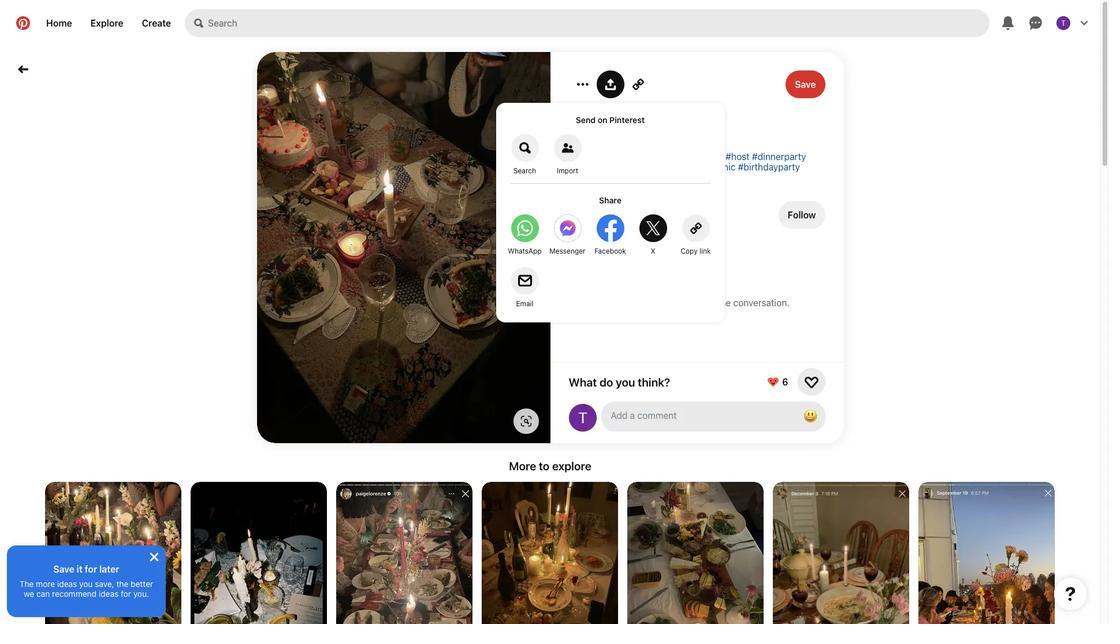 Task type: locate. For each thing, give the bounding box(es) containing it.
to
[[685, 298, 694, 308], [539, 460, 550, 473]]

ideas down 'it'
[[57, 579, 77, 589]]

izzy
[[601, 205, 617, 215]]

to right one at right top
[[685, 298, 694, 308]]

1 horizontal spatial this contains an image of: dinner party image
[[773, 482, 910, 624]]

#birthdayparty
[[739, 162, 801, 172]]

blacklashes1000 image
[[569, 404, 597, 432]]

pinterest
[[610, 115, 645, 125]]

#dinnerparty #gardenparty
[[569, 151, 807, 172]]

0 horizontal spatial save
[[53, 564, 74, 575]]

0 vertical spatial for
[[85, 564, 97, 575]]

izzy avatar link image
[[569, 201, 597, 229]]

we
[[24, 589, 34, 599]]

the right save,
[[116, 579, 129, 589]]

184
[[601, 215, 615, 225]]

more
[[36, 579, 55, 589]]

0 vertical spatial save
[[795, 79, 816, 90]]

0 horizontal spatial you
[[79, 579, 93, 589]]

0 horizontal spatial this contains an image of: dinner party image
[[628, 482, 764, 624]]

1 horizontal spatial save
[[795, 79, 816, 90]]

comments
[[583, 298, 628, 308]]

Add a comment field
[[612, 410, 790, 421]]

1 vertical spatial the
[[116, 579, 129, 589]]

link
[[700, 247, 711, 255]]

0 vertical spatial the
[[718, 298, 731, 308]]

save it for later the more ideas you save, the better we can recommend ideas for you.
[[20, 564, 153, 599]]

messenger
[[550, 247, 586, 255]]

tyler black image
[[1057, 16, 1071, 30]]

#dinnerparty
[[753, 151, 807, 162]]

this contains an image of: 🍸dinner at mine image
[[919, 482, 1056, 624]]

share on messenger image
[[554, 214, 582, 242]]

list
[[0, 482, 1101, 624]]

home
[[46, 18, 72, 28]]

explore
[[91, 18, 123, 28]]

explore
[[553, 460, 592, 473]]

😃 button
[[601, 402, 826, 432], [799, 405, 822, 428]]

this contains an image of: dinner party image
[[628, 482, 764, 624], [773, 482, 910, 624]]

1 horizontal spatial for
[[121, 589, 131, 599]]

do
[[600, 375, 614, 389]]

to right more
[[539, 460, 550, 473]]

for
[[85, 564, 97, 575], [121, 589, 131, 599]]

no comments yet! add one to start the conversation.
[[569, 298, 790, 308]]

create
[[142, 18, 171, 28]]

1 horizontal spatial the
[[718, 298, 731, 308]]

you down 'it'
[[79, 579, 93, 589]]

add
[[648, 298, 665, 308]]

2 this contains an image of: dinner party image from the left
[[773, 482, 910, 624]]

home link
[[37, 9, 81, 37]]

this contains an image of: image
[[336, 482, 473, 624]]

#dinnerpicnic link
[[569, 172, 626, 183]]

#host link
[[726, 151, 750, 162]]

you
[[616, 375, 636, 389], [79, 579, 93, 589]]

0 horizontal spatial to
[[539, 460, 550, 473]]

#dinnerpicnic
[[569, 172, 626, 183]]

share
[[599, 195, 622, 205]]

save
[[795, 79, 816, 90], [53, 564, 74, 575]]

ideas down later
[[99, 589, 119, 599]]

email
[[516, 299, 534, 308]]

izzy link
[[601, 205, 617, 215]]

save inside save it for later the more ideas you save, the better we can recommend ideas for you.
[[53, 564, 74, 575]]

0 vertical spatial to
[[685, 298, 694, 308]]

0 vertical spatial you
[[616, 375, 636, 389]]

0 horizontal spatial the
[[116, 579, 129, 589]]

send
[[576, 115, 596, 125]]

#birthdaypicnic
[[671, 162, 736, 172]]

the
[[718, 298, 731, 308], [116, 579, 129, 589]]

night
[[604, 123, 642, 142]]

yet!
[[630, 298, 646, 308]]

share on facebook image
[[597, 214, 625, 242]]

1 vertical spatial save
[[53, 564, 74, 575]]

for left you.
[[121, 589, 131, 599]]

follow button
[[779, 201, 826, 229]]

the right start
[[718, 298, 731, 308]]

search icon image
[[194, 18, 204, 28]]

for right 'it'
[[85, 564, 97, 575]]

no
[[569, 298, 581, 308]]

😃
[[804, 408, 818, 424]]

#birthdayparty #dinnerpicnic
[[569, 162, 801, 183]]

what do you think?
[[569, 375, 671, 389]]

ideas
[[57, 579, 77, 589], [99, 589, 119, 599]]

1 vertical spatial you
[[79, 579, 93, 589]]

save button
[[786, 71, 826, 98], [786, 71, 826, 98]]

the
[[20, 579, 34, 589]]

whatsapp
[[508, 247, 542, 255]]

you right do
[[616, 375, 636, 389]]



Task type: describe. For each thing, give the bounding box(es) containing it.
save,
[[95, 579, 114, 589]]

this contains an image of: 🪞 image
[[45, 482, 182, 624]]

copy
[[681, 247, 698, 255]]

on
[[598, 115, 608, 125]]

later
[[99, 564, 119, 575]]

copy link
[[681, 247, 711, 255]]

reaction image
[[805, 375, 819, 389]]

it
[[77, 564, 83, 575]]

start
[[696, 298, 715, 308]]

followers
[[618, 215, 651, 225]]

#gardenparty
[[569, 162, 626, 172]]

#hosting
[[569, 151, 606, 162]]

1 vertical spatial to
[[539, 460, 550, 473]]

more
[[509, 460, 537, 473]]

izzy 184 followers
[[601, 205, 651, 225]]

facebook
[[595, 247, 627, 255]]

#dinneridea link
[[676, 172, 726, 183]]

1 horizontal spatial you
[[616, 375, 636, 389]]

conversation.
[[734, 298, 790, 308]]

what
[[569, 375, 597, 389]]

girls
[[569, 123, 601, 142]]

the inside save it for later the more ideas you save, the better we can recommend ideas for you.
[[116, 579, 129, 589]]

you.
[[133, 589, 149, 599]]

6
[[783, 377, 789, 387]]

1 vertical spatial for
[[121, 589, 131, 599]]

better
[[131, 579, 153, 589]]

click to shop image
[[521, 416, 532, 427]]

#birthdayparty link
[[739, 162, 801, 172]]

x
[[651, 247, 656, 255]]

1 this contains an image of: dinner party image from the left
[[628, 482, 764, 624]]

save for save it for later the more ideas you save, the better we can recommend ideas for you.
[[53, 564, 74, 575]]

#hosting link
[[569, 151, 606, 162]]

send on pinterest
[[576, 115, 645, 125]]

girls night link
[[569, 123, 826, 142]]

#dinneridea
[[676, 172, 726, 183]]

0 horizontal spatial ideas
[[57, 579, 77, 589]]

#birthdaypicnic link
[[671, 162, 736, 172]]

#dinnerparty link
[[753, 151, 807, 162]]

one
[[667, 298, 683, 308]]

you inside save it for later the more ideas you save, the better we can recommend ideas for you.
[[79, 579, 93, 589]]

share on twitter image
[[640, 214, 667, 242]]

Search text field
[[208, 9, 990, 37]]

more to explore
[[509, 460, 592, 473]]

#host
[[726, 151, 750, 162]]

follow
[[788, 210, 816, 220]]

import
[[557, 166, 579, 175]]

share on email image
[[511, 267, 539, 295]]

0 horizontal spatial for
[[85, 564, 97, 575]]

1 horizontal spatial ideas
[[99, 589, 119, 599]]

girls night
[[569, 123, 642, 142]]

explore link
[[81, 9, 133, 37]]

this contains an image of: post-dinner details image
[[191, 482, 327, 624]]

this contains an image of: diner image
[[482, 482, 619, 624]]

recommend
[[52, 589, 97, 599]]

search
[[514, 166, 537, 175]]

#gardenparty link
[[569, 162, 626, 172]]

1 horizontal spatial to
[[685, 298, 694, 308]]

create link
[[133, 9, 180, 37]]

think?
[[638, 375, 671, 389]]

can
[[36, 589, 50, 599]]

#picnic
[[693, 151, 724, 162]]

save for save
[[795, 79, 816, 90]]



Task type: vqa. For each thing, say whether or not it's contained in the screenshot.
Add a comment field
yes



